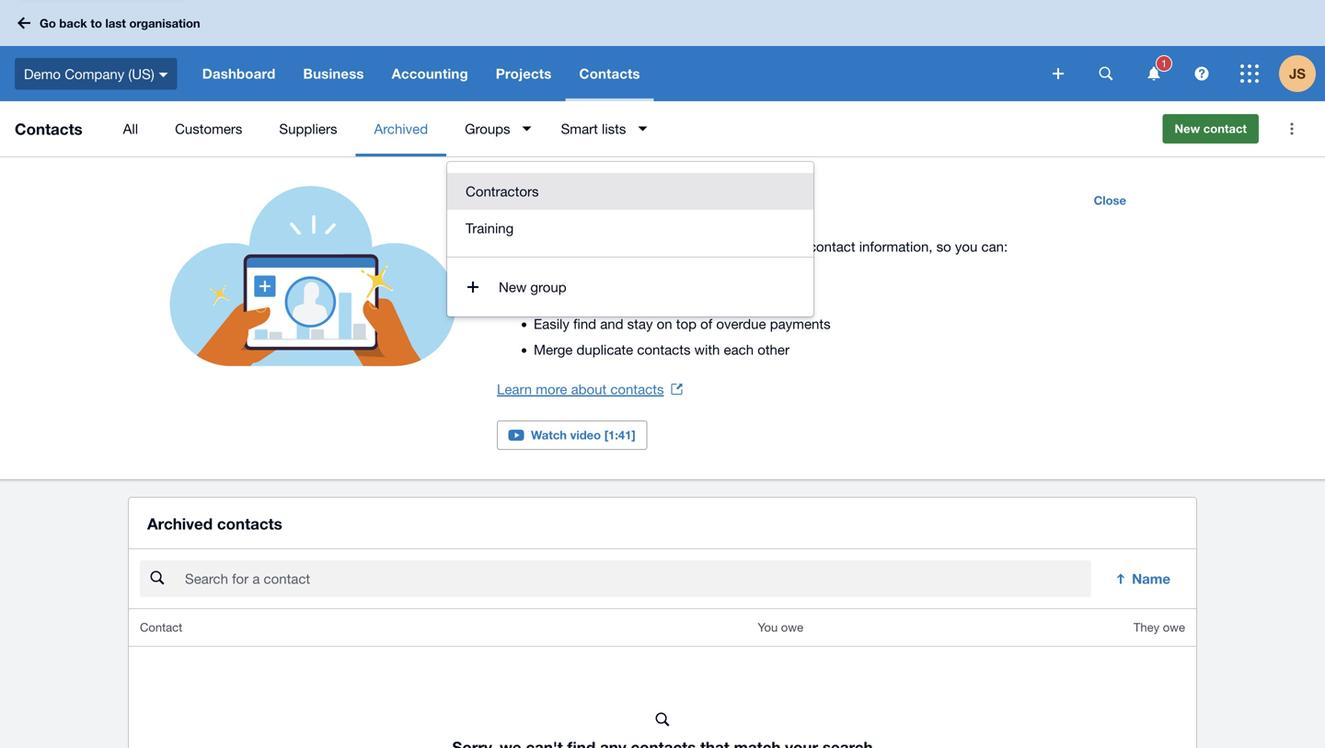 Task type: describe. For each thing, give the bounding box(es) containing it.
contacts inside popup button
[[579, 65, 640, 82]]

contractors button
[[447, 173, 814, 210]]

in
[[749, 189, 766, 212]]

name button
[[1103, 561, 1186, 598]]

watch
[[531, 428, 567, 442]]

js
[[1290, 65, 1306, 82]]

lists
[[602, 121, 626, 137]]

smart
[[561, 121, 598, 137]]

smart lists button
[[543, 101, 659, 156]]

last
[[105, 16, 126, 30]]

new group button
[[447, 269, 814, 306]]

projects
[[496, 65, 552, 82]]

you owe
[[758, 621, 804, 635]]

organise
[[534, 290, 589, 306]]

go back to last organisation link
[[11, 7, 211, 39]]

contact list table element
[[129, 610, 1197, 748]]

new contact
[[1175, 122, 1247, 136]]

new for new group
[[499, 279, 527, 295]]

easily find and stay on top of overdue payments
[[534, 316, 831, 332]]

duplicate
[[577, 342, 634, 358]]

contact groups menu menu
[[447, 162, 814, 258]]

they owe
[[1134, 621, 1186, 635]]

view
[[534, 264, 563, 280]]

you
[[758, 621, 778, 635]]

group
[[531, 279, 567, 295]]

contractors
[[466, 183, 539, 199]]

and up custom
[[723, 264, 746, 280]]

archived for archived contacts
[[147, 515, 213, 533]]

customers
[[175, 121, 242, 137]]

1 vertical spatial contact
[[809, 238, 856, 255]]

business button
[[289, 46, 378, 101]]

menu containing all
[[105, 101, 1148, 156]]

2 svg image from the left
[[1195, 67, 1209, 81]]

organisation
[[129, 16, 200, 30]]

suppliers
[[279, 121, 337, 137]]

accounting
[[392, 65, 468, 82]]

make the most of contacts in xero
[[497, 189, 814, 212]]

learn more about contacts link
[[497, 376, 683, 402]]

archived button
[[356, 101, 447, 156]]

demo company (us) button
[[0, 46, 188, 101]]

back
[[59, 16, 87, 30]]

1 horizontal spatial your
[[622, 238, 650, 255]]

business
[[303, 65, 364, 82]]

manage
[[569, 238, 619, 255]]

new for new contact
[[1175, 122, 1201, 136]]

create
[[497, 238, 538, 255]]

1 vertical spatial your
[[593, 290, 620, 306]]

about
[[571, 381, 607, 397]]

dashboard link
[[188, 46, 289, 101]]

svg image inside demo company (us) popup button
[[159, 72, 168, 77]]

(us)
[[128, 66, 154, 82]]

customers
[[653, 238, 718, 255]]

groups
[[758, 290, 801, 306]]

1 horizontal spatial of
[[701, 316, 713, 332]]

most
[[588, 189, 635, 212]]

more
[[536, 381, 567, 397]]

with
[[695, 342, 720, 358]]

go back to last organisation
[[40, 16, 200, 30]]

other
[[758, 342, 790, 358]]

can:
[[982, 238, 1008, 255]]

merge
[[534, 342, 573, 358]]

learn more about contacts
[[497, 381, 664, 397]]

go
[[40, 16, 56, 30]]

1 vertical spatial contacts
[[15, 120, 83, 138]]

banner containing dashboard
[[0, 0, 1326, 101]]

to
[[91, 16, 102, 30]]



Task type: vqa. For each thing, say whether or not it's contained in the screenshot.
Save
no



Task type: locate. For each thing, give the bounding box(es) containing it.
information,
[[860, 238, 933, 255]]

0 vertical spatial contacts
[[579, 65, 640, 82]]

they
[[1134, 621, 1160, 635]]

0 horizontal spatial new
[[499, 279, 527, 295]]

banner
[[0, 0, 1326, 101]]

and up duplicate
[[600, 316, 624, 332]]

of right the most
[[640, 189, 658, 212]]

0 vertical spatial of
[[640, 189, 658, 212]]

0 vertical spatial contact
[[1204, 122, 1247, 136]]

merge duplicate contacts with each other
[[534, 342, 790, 358]]

and
[[542, 238, 565, 255], [722, 238, 745, 255], [723, 264, 746, 280], [600, 316, 624, 332]]

0 vertical spatial archived
[[374, 121, 428, 137]]

new
[[1175, 122, 1201, 136], [499, 279, 527, 295]]

demo company (us)
[[24, 66, 154, 82]]

on
[[657, 316, 673, 332]]

1 horizontal spatial contact
[[1204, 122, 1247, 136]]

group
[[447, 162, 814, 317]]

into
[[681, 290, 704, 306]]

groups button
[[447, 101, 543, 156]]

owe right they
[[1163, 621, 1186, 635]]

svg image
[[17, 17, 30, 29], [1241, 64, 1259, 83], [1100, 67, 1113, 81], [1053, 68, 1064, 79], [159, 72, 168, 77]]

svg image
[[1148, 67, 1160, 81], [1195, 67, 1209, 81]]

contact left "actions menu" icon
[[1204, 122, 1247, 136]]

all
[[123, 121, 138, 137]]

contacts up lists
[[579, 65, 640, 82]]

svg image left 1
[[1148, 67, 1160, 81]]

xero
[[771, 189, 814, 212]]

new contact button
[[1163, 114, 1259, 144]]

[1:41]
[[604, 428, 636, 442]]

name
[[1132, 571, 1171, 587]]

easily
[[534, 316, 570, 332]]

create and manage your customers and suppliers contact information, so you can:
[[497, 238, 1008, 255]]

training
[[466, 220, 514, 236]]

0 horizontal spatial svg image
[[1148, 67, 1160, 81]]

so
[[937, 238, 952, 255]]

company
[[65, 66, 124, 82]]

suppliers
[[749, 238, 805, 255]]

archived inside button
[[374, 121, 428, 137]]

view activity, payment history, and notes
[[534, 264, 784, 280]]

contact inside new contact button
[[1204, 122, 1247, 136]]

close
[[1094, 193, 1127, 208]]

1 vertical spatial archived
[[147, 515, 213, 533]]

payments
[[770, 316, 831, 332]]

0 vertical spatial new
[[1175, 122, 1201, 136]]

close button
[[1083, 186, 1138, 215]]

archived for archived
[[374, 121, 428, 137]]

watch video [1:41] button
[[497, 421, 648, 450]]

1 horizontal spatial owe
[[1163, 621, 1186, 635]]

of right top
[[701, 316, 713, 332]]

suppliers button
[[261, 101, 356, 156]]

projects button
[[482, 46, 566, 101]]

contact right the suppliers
[[809, 238, 856, 255]]

1 button
[[1136, 46, 1173, 101]]

1 owe from the left
[[781, 621, 804, 635]]

and left the suppliers
[[722, 238, 745, 255]]

0 horizontal spatial contact
[[809, 238, 856, 255]]

1
[[1162, 58, 1167, 69]]

1 vertical spatial of
[[701, 316, 713, 332]]

contacts button
[[566, 46, 654, 101]]

contact
[[140, 621, 182, 635]]

stay
[[628, 316, 653, 332]]

all button
[[105, 101, 157, 156]]

contacts
[[579, 65, 640, 82], [15, 120, 83, 138]]

and up 'view'
[[542, 238, 565, 255]]

menu
[[105, 101, 1148, 156]]

2 owe from the left
[[1163, 621, 1186, 635]]

payment
[[617, 264, 671, 280]]

Search for a contact field
[[183, 562, 1092, 597]]

0 vertical spatial your
[[622, 238, 650, 255]]

groups
[[465, 121, 510, 137]]

1 horizontal spatial contacts
[[579, 65, 640, 82]]

js button
[[1280, 46, 1326, 101]]

top
[[676, 316, 697, 332]]

0 horizontal spatial your
[[593, 290, 620, 306]]

0 horizontal spatial of
[[640, 189, 658, 212]]

overdue
[[717, 316, 766, 332]]

owe for you owe
[[781, 621, 804, 635]]

svg image inside go back to last organisation link
[[17, 17, 30, 29]]

dashboard
[[202, 65, 276, 82]]

actions menu image
[[1274, 110, 1311, 147]]

1 horizontal spatial new
[[1175, 122, 1201, 136]]

1 vertical spatial new
[[499, 279, 527, 295]]

owe right 'you' at the right of page
[[781, 621, 804, 635]]

your down the activity,
[[593, 290, 620, 306]]

your up the payment
[[622, 238, 650, 255]]

activity,
[[567, 264, 613, 280]]

custom
[[708, 290, 754, 306]]

each
[[724, 342, 754, 358]]

smart lists
[[561, 121, 626, 137]]

new inside group
[[499, 279, 527, 295]]

customers button
[[157, 101, 261, 156]]

find
[[574, 316, 597, 332]]

make
[[497, 189, 548, 212]]

owe for they owe
[[1163, 621, 1186, 635]]

demo
[[24, 66, 61, 82]]

0 horizontal spatial contacts
[[15, 120, 83, 138]]

svg image right 1
[[1195, 67, 1209, 81]]

training button
[[447, 210, 814, 247]]

video
[[570, 428, 601, 442]]

your
[[622, 238, 650, 255], [593, 290, 620, 306]]

watch video [1:41]
[[531, 428, 636, 442]]

organise your contacts into custom groups
[[534, 290, 801, 306]]

group containing contractors
[[447, 162, 814, 317]]

0 horizontal spatial archived
[[147, 515, 213, 533]]

1 horizontal spatial svg image
[[1195, 67, 1209, 81]]

svg image inside 1 popup button
[[1148, 67, 1160, 81]]

contacts down 'demo'
[[15, 120, 83, 138]]

0 horizontal spatial owe
[[781, 621, 804, 635]]

the
[[553, 189, 583, 212]]

1 horizontal spatial archived
[[374, 121, 428, 137]]

learn
[[497, 381, 532, 397]]

new group
[[499, 279, 567, 295]]

you
[[955, 238, 978, 255]]

of
[[640, 189, 658, 212], [701, 316, 713, 332]]

history,
[[675, 264, 719, 280]]

archived contacts
[[147, 515, 282, 533]]

1 svg image from the left
[[1148, 67, 1160, 81]]

accounting button
[[378, 46, 482, 101]]



